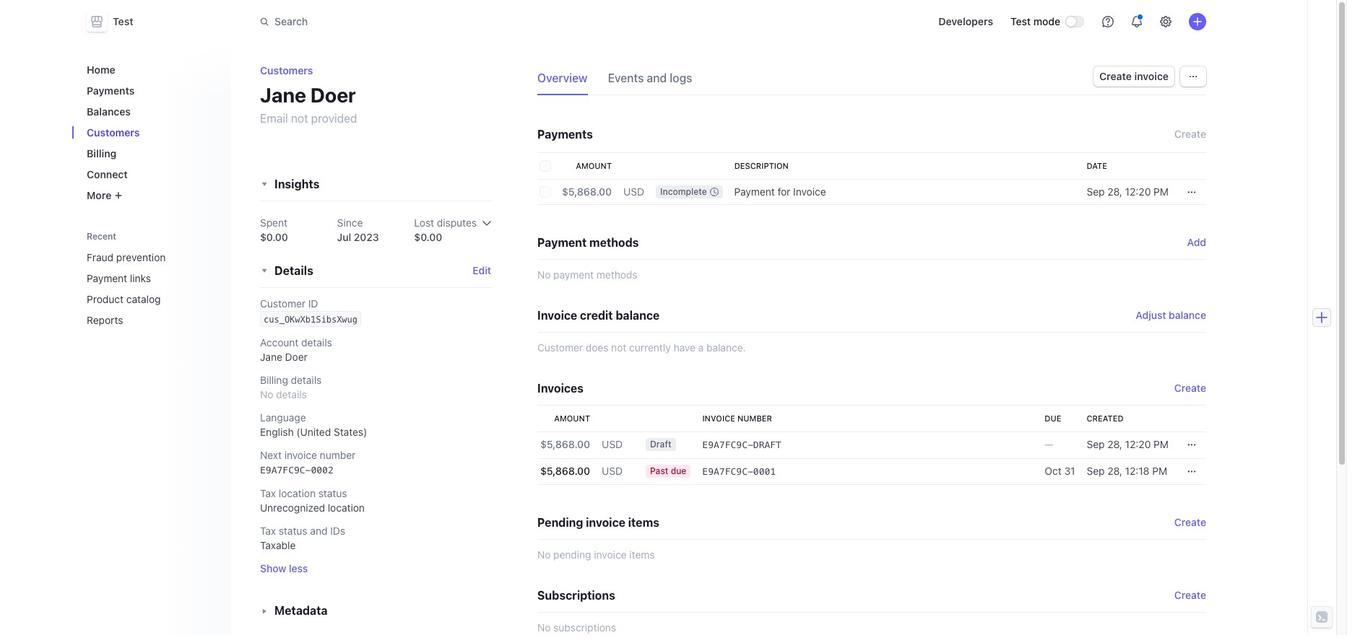 Task type: locate. For each thing, give the bounding box(es) containing it.
0 horizontal spatial doer
[[285, 351, 308, 364]]

2 sep 28, 12:20 pm link from the top
[[1081, 432, 1175, 459]]

$0.00
[[260, 232, 288, 244], [414, 232, 442, 244]]

2 create button from the top
[[1175, 516, 1207, 530]]

doer inside customers jane doer email not provided
[[311, 83, 356, 107]]

invoice down pending invoice items
[[594, 549, 627, 561]]

tax up taxable
[[260, 526, 276, 538]]

2 vertical spatial 28,
[[1108, 465, 1123, 478]]

date
[[1087, 161, 1108, 171]]

e9a7fc9c- down next
[[260, 466, 311, 476]]

3 sep from the top
[[1087, 465, 1105, 478]]

1 vertical spatial $5,868.00
[[540, 439, 590, 451]]

1 28, from the top
[[1108, 186, 1123, 198]]

2 vertical spatial payment
[[87, 272, 127, 285]]

payment
[[735, 186, 775, 198], [538, 236, 587, 249], [87, 272, 127, 285]]

0 horizontal spatial payments
[[87, 85, 135, 97]]

e9a7fc9c- for e9a7fc9c-0001
[[703, 467, 753, 478]]

0 horizontal spatial payment
[[87, 272, 127, 285]]

payments
[[87, 85, 135, 97], [538, 128, 593, 141]]

1 horizontal spatial payments
[[538, 128, 593, 141]]

2 vertical spatial pm
[[1153, 465, 1168, 478]]

0 horizontal spatial not
[[291, 112, 308, 125]]

0 vertical spatial svg image
[[1189, 72, 1198, 81]]

balances link
[[81, 100, 220, 124]]

28, for payment for invoice
[[1108, 186, 1123, 198]]

taxable
[[260, 540, 296, 552]]

next invoice number e9a7fc9c-0002
[[260, 450, 356, 476]]

e9a7fc9c-
[[703, 440, 753, 451], [260, 466, 311, 476], [703, 467, 753, 478]]

$5,868.00 up "payment methods"
[[562, 186, 612, 198]]

0 horizontal spatial invoice
[[538, 309, 577, 322]]

sep 28, 12:20 pm for —
[[1087, 439, 1169, 451]]

1 sep 28, 12:20 pm from the top
[[1087, 186, 1169, 198]]

e9a7fc9c- inside next invoice number e9a7fc9c-0002
[[260, 466, 311, 476]]

balance up customer does not currently have a balance.
[[616, 309, 660, 322]]

1 sep from the top
[[1087, 186, 1105, 198]]

3 create button from the top
[[1175, 589, 1207, 603]]

1 horizontal spatial $0.00
[[414, 232, 442, 244]]

customers link up connect link
[[81, 121, 220, 145]]

more button
[[81, 184, 220, 207]]

payment for invoice link
[[729, 179, 1081, 205]]

0 vertical spatial create button
[[1175, 124, 1207, 145]]

usd link left the incomplete on the top of page
[[618, 179, 650, 205]]

invoice left credit at the left of page
[[538, 309, 577, 322]]

1 horizontal spatial number
[[738, 414, 772, 423]]

status up taxable
[[279, 526, 308, 538]]

sep 28, 12:20 pm link down date
[[1081, 179, 1175, 205]]

draft link
[[640, 432, 697, 459]]

no up language
[[260, 389, 273, 401]]

1 horizontal spatial billing
[[260, 375, 288, 387]]

invoice for invoice number
[[703, 414, 735, 423]]

0 horizontal spatial customers link
[[81, 121, 220, 145]]

number up 0002
[[320, 450, 356, 462]]

pm
[[1154, 186, 1169, 198], [1154, 439, 1169, 451], [1153, 465, 1168, 478]]

fraud prevention link
[[81, 246, 199, 270]]

$5,868.00 link up "payment methods"
[[556, 179, 618, 205]]

Search search field
[[251, 8, 659, 35]]

usd
[[624, 186, 645, 198], [602, 439, 623, 451], [602, 465, 623, 478]]

pin to navigation image
[[207, 252, 218, 263]]

1 balance from the left
[[616, 309, 660, 322]]

0 horizontal spatial location
[[279, 488, 316, 500]]

payment up product
[[87, 272, 127, 285]]

customer for customer id cus_okwxb1sibsxwug
[[260, 298, 306, 310]]

and left logs
[[647, 72, 667, 85]]

billing link
[[81, 142, 220, 165]]

2 28, from the top
[[1108, 439, 1123, 451]]

status inside tax status and ids taxable
[[279, 526, 308, 538]]

create
[[1100, 70, 1132, 82], [1175, 128, 1207, 140], [1175, 382, 1207, 395], [1175, 517, 1207, 529], [1175, 590, 1207, 602]]

invoice inside next invoice number e9a7fc9c-0002
[[284, 450, 317, 462]]

1 vertical spatial create button
[[1175, 516, 1207, 530]]

0 vertical spatial and
[[647, 72, 667, 85]]

balance right adjust
[[1169, 309, 1207, 322]]

a
[[698, 342, 704, 354]]

0 vertical spatial location
[[279, 488, 316, 500]]

payment up payment in the top of the page
[[538, 236, 587, 249]]

no left 'subscriptions'
[[538, 622, 551, 634]]

jane inside account details jane doer
[[260, 351, 282, 364]]

$0.00 down "lost"
[[414, 232, 442, 244]]

adjust
[[1136, 309, 1167, 322]]

0 vertical spatial items
[[628, 517, 660, 530]]

svg image up add
[[1188, 188, 1197, 197]]

0 vertical spatial not
[[291, 112, 308, 125]]

invoice for next
[[284, 450, 317, 462]]

items down pending invoice items
[[630, 549, 655, 561]]

billing inside "billing details no details"
[[260, 375, 288, 387]]

jul
[[337, 232, 351, 244]]

2 sep 28, 12:20 pm from the top
[[1087, 439, 1169, 451]]

not right does
[[611, 342, 627, 354]]

sep 28, 12:20 pm link up sep 28, 12:18 pm
[[1081, 432, 1175, 459]]

balance
[[616, 309, 660, 322], [1169, 309, 1207, 322]]

0 vertical spatial customers link
[[260, 64, 313, 77]]

invoices
[[538, 382, 584, 395]]

and
[[647, 72, 667, 85], [310, 526, 328, 538]]

0 vertical spatial sep 28, 12:20 pm
[[1087, 186, 1169, 198]]

customers inside core navigation links element
[[87, 126, 140, 139]]

invoice up 0002
[[284, 450, 317, 462]]

payments down "overview" button
[[538, 128, 593, 141]]

0 horizontal spatial and
[[310, 526, 328, 538]]

sep
[[1087, 186, 1105, 198], [1087, 439, 1105, 451], [1087, 465, 1105, 478]]

balances
[[87, 105, 131, 118]]

prevention
[[116, 251, 166, 264]]

invoice up e9a7fc9c-draft
[[703, 414, 735, 423]]

customer left id
[[260, 298, 306, 310]]

2 sep from the top
[[1087, 439, 1105, 451]]

svg image
[[1189, 72, 1198, 81], [1188, 188, 1197, 197], [1188, 468, 1197, 476]]

invoice up no pending invoice items
[[586, 517, 626, 530]]

usd left draft
[[602, 439, 623, 451]]

sep right 31
[[1087, 465, 1105, 478]]

customer for customer does not currently have a balance.
[[538, 342, 583, 354]]

customer inside customer id cus_okwxb1sibsxwug
[[260, 298, 306, 310]]

1 vertical spatial sep
[[1087, 439, 1105, 451]]

e9a7fc9c- for e9a7fc9c-draft
[[703, 440, 753, 451]]

customers down search
[[260, 64, 313, 77]]

0 horizontal spatial customer
[[260, 298, 306, 310]]

0 vertical spatial payment
[[735, 186, 775, 198]]

no
[[538, 269, 551, 281], [260, 389, 273, 401], [538, 549, 551, 561], [538, 622, 551, 634]]

create invoice
[[1100, 70, 1169, 82]]

product
[[87, 293, 124, 306]]

payment links
[[87, 272, 151, 285]]

and left the 'ids'
[[310, 526, 328, 538]]

usd link left past
[[596, 459, 629, 486]]

test up 'home'
[[113, 15, 133, 27]]

28, for —
[[1108, 439, 1123, 451]]

doer
[[311, 83, 356, 107], [285, 351, 308, 364]]

doer up provided
[[311, 83, 356, 107]]

no left payment in the top of the page
[[538, 269, 551, 281]]

customer does not currently have a balance.
[[538, 342, 746, 354]]

1 vertical spatial jane
[[260, 351, 282, 364]]

0 vertical spatial sep
[[1087, 186, 1105, 198]]

0 vertical spatial pin to navigation image
[[207, 273, 218, 284]]

0 horizontal spatial status
[[279, 526, 308, 538]]

e9a7fc9c- down e9a7fc9c-draft
[[703, 467, 753, 478]]

create button for subscriptions
[[1175, 589, 1207, 603]]

details
[[275, 265, 313, 278]]

sep 28, 12:20 pm
[[1087, 186, 1169, 198], [1087, 439, 1169, 451]]

0 vertical spatial customers
[[260, 64, 313, 77]]

test left mode
[[1011, 15, 1031, 27]]

1 vertical spatial customer
[[538, 342, 583, 354]]

usd link for e9a7fc9c-0001
[[596, 459, 629, 486]]

0 horizontal spatial customers
[[87, 126, 140, 139]]

doer down account
[[285, 351, 308, 364]]

balance inside button
[[1169, 309, 1207, 322]]

0 vertical spatial sep 28, 12:20 pm link
[[1081, 179, 1175, 205]]

add
[[1188, 236, 1207, 249]]

1 horizontal spatial balance
[[1169, 309, 1207, 322]]

jane
[[260, 83, 306, 107], [260, 351, 282, 364]]

1 horizontal spatial customers link
[[260, 64, 313, 77]]

home
[[87, 64, 115, 76]]

items
[[628, 517, 660, 530], [630, 549, 655, 561]]

number inside next invoice number e9a7fc9c-0002
[[320, 450, 356, 462]]

usd left the incomplete on the top of page
[[624, 186, 645, 198]]

details inside account details jane doer
[[301, 337, 332, 349]]

1 vertical spatial and
[[310, 526, 328, 538]]

location up unrecognized
[[279, 488, 316, 500]]

no subscriptions
[[538, 622, 616, 634]]

1 vertical spatial pm
[[1154, 439, 1169, 451]]

doer inside account details jane doer
[[285, 351, 308, 364]]

1 vertical spatial usd
[[602, 439, 623, 451]]

number up the "draft"
[[738, 414, 772, 423]]

1 horizontal spatial invoice
[[703, 414, 735, 423]]

2 test from the left
[[1011, 15, 1031, 27]]

1 create button from the top
[[1175, 124, 1207, 145]]

2 12:20 from the top
[[1125, 439, 1151, 451]]

2 vertical spatial svg image
[[1188, 468, 1197, 476]]

sep down date
[[1087, 186, 1105, 198]]

edit button
[[473, 264, 491, 279]]

invoice credit balance
[[538, 309, 660, 322]]

1 vertical spatial invoice
[[538, 309, 577, 322]]

0 horizontal spatial number
[[320, 450, 356, 462]]

logs
[[670, 72, 693, 85]]

1 sep 28, 12:20 pm link from the top
[[1081, 179, 1175, 205]]

e9a7fc9c- down invoice number
[[703, 440, 753, 451]]

notifications image
[[1132, 16, 1143, 27]]

invoice
[[1135, 70, 1169, 82], [284, 450, 317, 462], [586, 517, 626, 530], [594, 549, 627, 561]]

2 vertical spatial $5,868.00
[[540, 465, 590, 478]]

1 vertical spatial pin to navigation image
[[207, 294, 218, 305]]

usd link for —
[[596, 432, 629, 459]]

1 vertical spatial amount
[[554, 414, 590, 423]]

1 horizontal spatial customer
[[538, 342, 583, 354]]

jane down account
[[260, 351, 282, 364]]

2 vertical spatial sep
[[1087, 465, 1105, 478]]

details
[[301, 337, 332, 349], [291, 375, 322, 387], [276, 389, 307, 401]]

0 vertical spatial billing
[[87, 147, 117, 160]]

customers down balances
[[87, 126, 140, 139]]

customer
[[260, 298, 306, 310], [538, 342, 583, 354]]

help image
[[1103, 16, 1114, 27]]

$5,868.00 down invoices
[[540, 439, 590, 451]]

1 vertical spatial sep 28, 12:20 pm link
[[1081, 432, 1175, 459]]

1 horizontal spatial customers
[[260, 64, 313, 77]]

2 vertical spatial invoice
[[703, 414, 735, 423]]

have
[[674, 342, 696, 354]]

$5,868.00 link for e9a7fc9c-0001
[[538, 459, 596, 486]]

overview button
[[538, 66, 596, 95]]

not right email
[[291, 112, 308, 125]]

1 vertical spatial items
[[630, 549, 655, 561]]

1 vertical spatial location
[[328, 503, 365, 515]]

0 vertical spatial 12:20
[[1125, 186, 1151, 198]]

create button
[[1175, 124, 1207, 145], [1175, 516, 1207, 530], [1175, 589, 1207, 603]]

since
[[337, 217, 363, 229]]

location up the 'ids'
[[328, 503, 365, 515]]

mode
[[1034, 15, 1061, 27]]

sep 28, 12:20 pm down date
[[1087, 186, 1169, 198]]

oct 31 link
[[1039, 459, 1081, 486]]

2 jane from the top
[[260, 351, 282, 364]]

methods down "payment methods"
[[597, 269, 638, 281]]

12:20
[[1125, 186, 1151, 198], [1125, 439, 1151, 451]]

1 test from the left
[[113, 15, 133, 27]]

billing up 'connect'
[[87, 147, 117, 160]]

2 horizontal spatial payment
[[735, 186, 775, 198]]

invoice right for
[[793, 186, 826, 198]]

past due
[[650, 466, 687, 477]]

methods up no payment methods
[[590, 236, 639, 249]]

2 vertical spatial usd
[[602, 465, 623, 478]]

core navigation links element
[[81, 58, 220, 207]]

methods
[[590, 236, 639, 249], [597, 269, 638, 281]]

0 vertical spatial 28,
[[1108, 186, 1123, 198]]

tax inside tax location status unrecognized location
[[260, 488, 276, 500]]

clear history image
[[207, 232, 215, 241]]

billing inside core navigation links element
[[87, 147, 117, 160]]

svg image right create invoice link
[[1189, 72, 1198, 81]]

1 vertical spatial status
[[279, 526, 308, 538]]

payment down "description"
[[735, 186, 775, 198]]

$5,868.00
[[562, 186, 612, 198], [540, 439, 590, 451], [540, 465, 590, 478]]

usd link left draft
[[596, 432, 629, 459]]

payment inside recent element
[[87, 272, 127, 285]]

0 vertical spatial customer
[[260, 298, 306, 310]]

1 horizontal spatial status
[[318, 488, 347, 500]]

2 tax from the top
[[260, 526, 276, 538]]

customers link down search
[[260, 64, 313, 77]]

2 balance from the left
[[1169, 309, 1207, 322]]

12:18
[[1125, 465, 1150, 478]]

customers inside customers jane doer email not provided
[[260, 64, 313, 77]]

oct 31
[[1045, 465, 1075, 478]]

details for jane doer
[[301, 337, 332, 349]]

2 pin to navigation image from the top
[[207, 294, 218, 305]]

1 vertical spatial doer
[[285, 351, 308, 364]]

1 jane from the top
[[260, 83, 306, 107]]

$5,868.00 link down invoices
[[538, 432, 596, 459]]

0 vertical spatial payments
[[87, 85, 135, 97]]

usd left past
[[602, 465, 623, 478]]

0 horizontal spatial billing
[[87, 147, 117, 160]]

1 vertical spatial details
[[291, 375, 322, 387]]

tax inside tax status and ids taxable
[[260, 526, 276, 538]]

tax
[[260, 488, 276, 500], [260, 526, 276, 538]]

$5,868.00 up pending
[[540, 465, 590, 478]]

customer left does
[[538, 342, 583, 354]]

1 vertical spatial number
[[320, 450, 356, 462]]

1 vertical spatial customers
[[87, 126, 140, 139]]

$5,868.00 link
[[556, 179, 618, 205], [538, 432, 596, 459], [538, 459, 596, 486]]

tab list
[[538, 66, 713, 95]]

$5,868.00 link up pending
[[538, 459, 596, 486]]

1 horizontal spatial doer
[[311, 83, 356, 107]]

2 $0.00 from the left
[[414, 232, 442, 244]]

0 horizontal spatial test
[[113, 15, 133, 27]]

jane up email
[[260, 83, 306, 107]]

0 vertical spatial jane
[[260, 83, 306, 107]]

create button for payments
[[1175, 124, 1207, 145]]

test mode
[[1011, 15, 1061, 27]]

1 horizontal spatial and
[[647, 72, 667, 85]]

status down 0002
[[318, 488, 347, 500]]

1 vertical spatial not
[[611, 342, 627, 354]]

payment
[[554, 269, 594, 281]]

customers for customers jane doer email not provided
[[260, 64, 313, 77]]

0 vertical spatial doer
[[311, 83, 356, 107]]

test inside button
[[113, 15, 133, 27]]

1 vertical spatial tax
[[260, 526, 276, 538]]

$0.00 down spent
[[260, 232, 288, 244]]

2023
[[354, 232, 379, 244]]

tax up unrecognized
[[260, 488, 276, 500]]

items down past
[[628, 517, 660, 530]]

invoice down the settings image at right
[[1135, 70, 1169, 82]]

invoice number
[[703, 414, 772, 423]]

1 12:20 from the top
[[1125, 186, 1151, 198]]

sep down created
[[1087, 439, 1105, 451]]

e9a7fc9c-draft
[[703, 440, 782, 451]]

lost
[[414, 217, 434, 229]]

usd for —
[[602, 439, 623, 451]]

12:20 for payment for invoice
[[1125, 186, 1151, 198]]

0 vertical spatial invoice
[[793, 186, 826, 198]]

billing for billing
[[87, 147, 117, 160]]

billing down account details jane doer
[[260, 375, 288, 387]]

0 vertical spatial tax
[[260, 488, 276, 500]]

1 pin to navigation image from the top
[[207, 273, 218, 284]]

no for subscriptions
[[538, 622, 551, 634]]

product catalog link
[[81, 288, 199, 311]]

create for payments
[[1175, 128, 1207, 140]]

1 vertical spatial customers link
[[81, 121, 220, 145]]

more
[[87, 189, 112, 202]]

cus_okwxb1sibsxwug
[[264, 315, 358, 325]]

1 tax from the top
[[260, 488, 276, 500]]

2 vertical spatial pin to navigation image
[[207, 315, 218, 326]]

$5,868.00 for —
[[540, 439, 590, 451]]

1 vertical spatial billing
[[260, 375, 288, 387]]

past
[[650, 466, 669, 477]]

edit
[[473, 265, 491, 277]]

and inside button
[[647, 72, 667, 85]]

0 vertical spatial amount
[[576, 161, 612, 171]]

test for test mode
[[1011, 15, 1031, 27]]

details down cus_okwxb1sibsxwug
[[301, 337, 332, 349]]

0 horizontal spatial $0.00
[[260, 232, 288, 244]]

svg image down svg icon at the right bottom of page
[[1188, 468, 1197, 476]]

1 vertical spatial 12:20
[[1125, 439, 1151, 451]]

0 vertical spatial status
[[318, 488, 347, 500]]

usd link
[[618, 179, 650, 205], [596, 432, 629, 459], [596, 459, 629, 486]]

1 vertical spatial 28,
[[1108, 439, 1123, 451]]

details up language
[[276, 389, 307, 401]]

sep 28, 12:20 pm up sep 28, 12:18 pm
[[1087, 439, 1169, 451]]

pin to navigation image
[[207, 273, 218, 284], [207, 294, 218, 305], [207, 315, 218, 326]]

payments up balances
[[87, 85, 135, 97]]

1 vertical spatial payment
[[538, 236, 587, 249]]

tax for tax location status unrecognized location
[[260, 488, 276, 500]]

1 vertical spatial payments
[[538, 128, 593, 141]]

sep for —
[[1087, 439, 1105, 451]]

no left the pending
[[538, 549, 551, 561]]

since jul 2023
[[337, 217, 379, 244]]

details down account details jane doer
[[291, 375, 322, 387]]

1 horizontal spatial test
[[1011, 15, 1031, 27]]

1 vertical spatial sep 28, 12:20 pm
[[1087, 439, 1169, 451]]

2 horizontal spatial invoice
[[793, 186, 826, 198]]

0 horizontal spatial balance
[[616, 309, 660, 322]]



Task type: vqa. For each thing, say whether or not it's contained in the screenshot.
Manage
no



Task type: describe. For each thing, give the bounding box(es) containing it.
id
[[308, 298, 318, 310]]

payment for payment for invoice
[[735, 186, 775, 198]]

description
[[735, 161, 789, 171]]

credit
[[580, 309, 613, 322]]

status inside tax location status unrecognized location
[[318, 488, 347, 500]]

payment methods
[[538, 236, 639, 249]]

create for pending invoice items
[[1175, 517, 1207, 529]]

31
[[1065, 465, 1075, 478]]

overview
[[538, 72, 588, 85]]

pin to navigation image for links
[[207, 273, 218, 284]]

less
[[289, 563, 308, 575]]

show less
[[260, 563, 308, 575]]

created
[[1087, 414, 1124, 423]]

events
[[608, 72, 644, 85]]

no payment methods
[[538, 269, 638, 281]]

oct
[[1045, 465, 1062, 478]]

invoice for invoice credit balance
[[538, 309, 577, 322]]

no for payment methods
[[538, 269, 551, 281]]

subscriptions
[[554, 622, 616, 634]]

provided
[[311, 112, 357, 125]]

e9a7fc9c-0001 link
[[697, 459, 1039, 486]]

Search text field
[[251, 8, 659, 35]]

0002
[[311, 466, 334, 476]]

invoice for pending
[[586, 517, 626, 530]]

sep for payment for invoice
[[1087, 186, 1105, 198]]

fraud prevention
[[87, 251, 166, 264]]

1 horizontal spatial not
[[611, 342, 627, 354]]

12:20 for —
[[1125, 439, 1151, 451]]

sep 28, 12:18 pm
[[1087, 465, 1168, 478]]

add button
[[1188, 236, 1207, 250]]

lost disputes
[[414, 217, 477, 229]]

past due link
[[640, 459, 697, 486]]

account details jane doer
[[260, 337, 332, 364]]

insights
[[275, 178, 320, 191]]

e9a7fc9c-draft link
[[697, 432, 1039, 459]]

3 28, from the top
[[1108, 465, 1123, 478]]

reports
[[87, 314, 123, 327]]

pm for payment for invoice
[[1154, 186, 1169, 198]]

show
[[260, 563, 286, 575]]

language
[[260, 412, 306, 424]]

pin to navigation image for catalog
[[207, 294, 218, 305]]

customers jane doer email not provided
[[260, 64, 357, 125]]

$5,868.00 for e9a7fc9c-0001
[[540, 465, 590, 478]]

create button for pending invoice items
[[1175, 516, 1207, 530]]

balance.
[[707, 342, 746, 354]]

language english (united states)
[[260, 412, 367, 439]]

events and logs button
[[608, 66, 701, 95]]

incomplete
[[660, 186, 707, 197]]

1 vertical spatial methods
[[597, 269, 638, 281]]

metadata
[[275, 605, 328, 618]]

sep 28, 12:20 pm link for payment for invoice
[[1081, 179, 1175, 205]]

disputes
[[437, 217, 477, 229]]

draft
[[753, 440, 782, 451]]

payments inside 'link'
[[87, 85, 135, 97]]

currently
[[629, 342, 671, 354]]

customers for customers
[[87, 126, 140, 139]]

tax location status unrecognized location
[[260, 488, 365, 515]]

catalog
[[126, 293, 161, 306]]

spent $0.00
[[260, 217, 288, 244]]

0 vertical spatial number
[[738, 414, 772, 423]]

test button
[[87, 12, 148, 32]]

events and logs
[[608, 72, 693, 85]]

tax status and ids taxable
[[260, 526, 345, 552]]

next
[[260, 450, 282, 462]]

home link
[[81, 58, 220, 82]]

0 vertical spatial usd
[[624, 186, 645, 198]]

not inside customers jane doer email not provided
[[291, 112, 308, 125]]

create for subscriptions
[[1175, 590, 1207, 602]]

no for pending invoice items
[[538, 549, 551, 561]]

customer id cus_okwxb1sibsxwug
[[260, 298, 358, 325]]

sep 28, 12:20 pm for payment for invoice
[[1087, 186, 1169, 198]]

tab list containing overview
[[538, 66, 713, 95]]

2 vertical spatial details
[[276, 389, 307, 401]]

no inside "billing details no details"
[[260, 389, 273, 401]]

adjust balance button
[[1136, 309, 1207, 323]]

does
[[586, 342, 609, 354]]

draft
[[650, 439, 672, 450]]

unrecognized
[[260, 503, 325, 515]]

sep 28, 12:20 pm link for —
[[1081, 432, 1175, 459]]

create link
[[1175, 382, 1207, 396]]

test for test
[[113, 15, 133, 27]]

developers link
[[933, 10, 999, 33]]

states)
[[334, 427, 367, 439]]

links
[[130, 272, 151, 285]]

pending invoice items
[[538, 517, 660, 530]]

tax for tax status and ids taxable
[[260, 526, 276, 538]]

recent navigation links element
[[72, 225, 231, 332]]

payment links link
[[81, 267, 199, 290]]

subscriptions
[[538, 590, 615, 603]]

settings image
[[1160, 16, 1172, 27]]

search
[[275, 15, 308, 27]]

jane inside customers jane doer email not provided
[[260, 83, 306, 107]]

due
[[1045, 414, 1062, 423]]

metadata button
[[254, 597, 328, 620]]

and inside tax status and ids taxable
[[310, 526, 328, 538]]

recent
[[87, 231, 116, 242]]

cus_okwxb1sibsxwug button
[[264, 312, 358, 327]]

billing for billing details no details
[[260, 375, 288, 387]]

1 horizontal spatial location
[[328, 503, 365, 515]]

payment for invoice
[[735, 186, 826, 198]]

svg image
[[1188, 441, 1197, 450]]

1 $0.00 from the left
[[260, 232, 288, 244]]

usd for e9a7fc9c-0001
[[602, 465, 623, 478]]

pm for —
[[1154, 439, 1169, 451]]

pending
[[554, 549, 591, 561]]

email
[[260, 112, 288, 125]]

3 pin to navigation image from the top
[[207, 315, 218, 326]]

invoice for create
[[1135, 70, 1169, 82]]

pending
[[538, 517, 583, 530]]

account
[[260, 337, 299, 349]]

due
[[671, 466, 687, 477]]

show less button
[[260, 562, 308, 577]]

0 vertical spatial $5,868.00
[[562, 186, 612, 198]]

insights button
[[254, 170, 320, 193]]

adjust balance
[[1136, 309, 1207, 322]]

recent element
[[72, 246, 231, 332]]

1 vertical spatial svg image
[[1188, 188, 1197, 197]]

— link
[[1039, 432, 1081, 459]]

english
[[260, 427, 294, 439]]

payment for payment links
[[87, 272, 127, 285]]

no pending invoice items
[[538, 549, 655, 561]]

payment for payment methods
[[538, 236, 587, 249]]

0 vertical spatial methods
[[590, 236, 639, 249]]

$5,868.00 link for —
[[538, 432, 596, 459]]

create invoice link
[[1094, 66, 1175, 87]]

e9a7fc9c-0001
[[703, 467, 776, 478]]

spent
[[260, 217, 288, 229]]

sep 28, 12:18 pm link
[[1081, 459, 1175, 486]]

details for no details
[[291, 375, 322, 387]]



